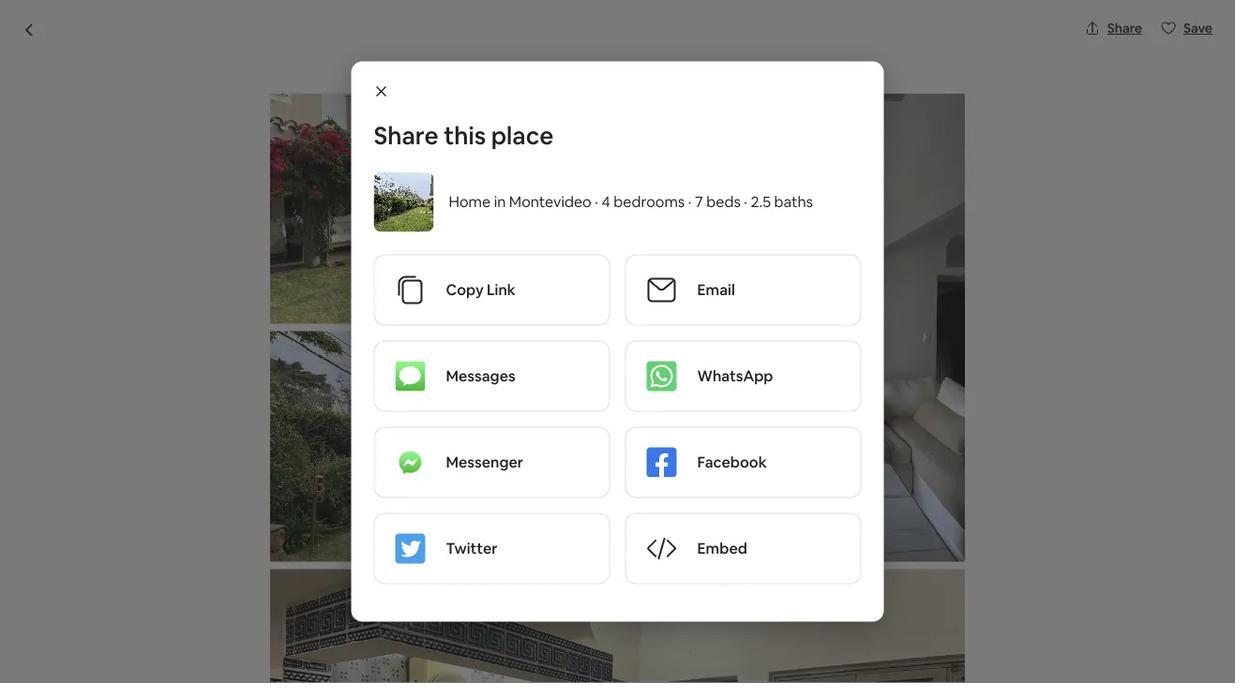 Task type: locate. For each thing, give the bounding box(es) containing it.
link
[[487, 280, 516, 300]]

listing image 1 image
[[270, 94, 614, 324], [270, 94, 614, 324]]

montevideo, departamento de montevideo, uruguay
[[92, 37, 418, 53]]

0 vertical spatial 2.5
[[751, 192, 771, 212]]

messages
[[446, 367, 516, 386]]

reserve
[[939, 660, 996, 680]]

1 the from the left
[[233, 587, 253, 604]]

0 vertical spatial baths
[[774, 192, 813, 212]]

with
[[390, 587, 416, 604]]

0 vertical spatial share
[[1108, 20, 1143, 37]]

in inside share dialog
[[494, 192, 506, 212]]

· up "email" link
[[744, 192, 748, 212]]

0 horizontal spatial 7
[[261, 489, 269, 508]]

the left area
[[337, 587, 357, 604]]

7 down hosted
[[261, 489, 269, 508]]

beds
[[707, 192, 741, 212], [272, 489, 307, 508]]

place
[[491, 120, 554, 151]]

dialog
[[0, 0, 1235, 684]]

messenger
[[446, 453, 523, 472]]

1 horizontal spatial the
[[337, 587, 357, 604]]

0 horizontal spatial baths
[[340, 489, 379, 508]]

0 horizontal spatial save
[[1114, 36, 1143, 53]]

7 inside share dialog
[[695, 192, 703, 212]]

beds down by juana
[[272, 489, 307, 508]]

0 horizontal spatial share
[[374, 120, 439, 151]]

share for share
[[1108, 20, 1143, 37]]

entire
[[92, 456, 149, 483]]

· right the bedrooms on the top of the page
[[688, 192, 692, 212]]

$1,000 $600 night
[[816, 479, 975, 506]]

0 vertical spatial beds
[[707, 192, 741, 212]]

10/24/2023
[[828, 552, 896, 569]]

1 vertical spatial beds
[[272, 489, 307, 508]]

baths inside share dialog
[[774, 192, 813, 212]]

2.5 down by juana
[[317, 489, 337, 508]]

save
[[1184, 20, 1213, 37], [1114, 36, 1143, 53]]

montevideo,
[[92, 37, 169, 53], [286, 37, 363, 53]]

· down by juana
[[310, 489, 313, 508]]

1 horizontal spatial baths
[[774, 192, 813, 212]]

share
[[1108, 20, 1143, 37], [374, 120, 439, 151]]

listing image 4 image
[[270, 570, 965, 684], [270, 570, 965, 684]]

7
[[695, 192, 703, 212], [261, 489, 269, 508]]

facebook
[[697, 453, 767, 472]]

beds right the bedrooms on the top of the page
[[707, 192, 741, 212]]

share inside the share "button"
[[1108, 20, 1143, 37]]

twitter
[[446, 539, 498, 559]]

1 vertical spatial 2.5
[[317, 489, 337, 508]]

copy
[[446, 280, 484, 300]]

0 horizontal spatial beds
[[272, 489, 307, 508]]

facebook link
[[626, 428, 861, 498]]

0 horizontal spatial the
[[233, 587, 253, 604]]

bedrooms
[[614, 192, 685, 212]]

1 vertical spatial baths
[[340, 489, 379, 508]]

0 horizontal spatial montevideo,
[[92, 37, 169, 53]]

save inside dialog
[[1184, 20, 1213, 37]]

2.5 up "email" link
[[751, 192, 771, 212]]

1 horizontal spatial 7
[[695, 192, 703, 212]]

this
[[444, 120, 486, 151]]

1 horizontal spatial share
[[1108, 20, 1143, 37]]

beautiful house in carrasco residential neighborhood image 3 image
[[625, 260, 880, 427]]

share this place
[[374, 120, 554, 151]]

0 horizontal spatial 2.5
[[317, 489, 337, 508]]

share dialog
[[351, 61, 884, 622]]

0 vertical spatial 7
[[695, 192, 703, 212]]

montevideo
[[509, 192, 592, 212]]

montevideo, right de
[[286, 37, 363, 53]]

7 right the bedrooms on the top of the page
[[695, 192, 703, 212]]

of
[[217, 587, 230, 604]]

1 horizontal spatial save button
[[1154, 12, 1220, 44]]

2.5
[[751, 192, 771, 212], [317, 489, 337, 508]]

baths
[[774, 192, 813, 212], [340, 489, 379, 508]]

learn more about the host, juana. image
[[653, 457, 705, 510], [653, 457, 705, 510]]

2.5 inside entire home hosted by juana 7 beds · 2.5 baths
[[317, 489, 337, 508]]

1 horizontal spatial in
[[494, 192, 506, 212]]

entire home hosted by juana 7 beds · 2.5 baths
[[92, 456, 379, 508]]

baths inside entire home hosted by juana 7 beds · 2.5 baths
[[340, 489, 379, 508]]

dialog containing share
[[0, 0, 1235, 684]]

·
[[595, 192, 598, 212], [688, 192, 692, 212], [744, 192, 748, 212], [310, 489, 313, 508]]

1 horizontal spatial montevideo,
[[286, 37, 363, 53]]

listing image 3 image
[[621, 94, 965, 562], [621, 94, 965, 562]]

this
[[152, 587, 177, 604]]

listing image 2 image
[[270, 332, 614, 562], [270, 332, 614, 562]]

0 vertical spatial in
[[494, 192, 506, 212]]

whatsapp link
[[626, 342, 861, 411]]

share button
[[1078, 12, 1150, 44]]

share inside share dialog
[[374, 120, 439, 151]]

0 horizontal spatial save button
[[1084, 28, 1151, 60]]

in
[[494, 192, 506, 212], [324, 587, 334, 604]]

2 the from the left
[[337, 587, 357, 604]]

beautiful house in carrasco residential neighborhood image 5 image
[[888, 260, 1143, 427]]

the right of
[[233, 587, 253, 604]]

few
[[256, 587, 279, 604]]

in right "home"
[[494, 192, 506, 212]]

0 horizontal spatial in
[[324, 587, 334, 604]]

· left 4
[[595, 192, 598, 212]]

in right "places"
[[324, 587, 334, 604]]

save button for montevideo, departamento de montevideo, uruguay button
[[1084, 28, 1151, 60]]

1 horizontal spatial beds
[[707, 192, 741, 212]]

the
[[233, 587, 253, 604], [337, 587, 357, 604]]

1 horizontal spatial save
[[1184, 20, 1213, 37]]

a
[[419, 587, 426, 604]]

11/20/2023
[[979, 552, 1046, 569]]

1 horizontal spatial 2.5
[[751, 192, 771, 212]]

1 vertical spatial 7
[[261, 489, 269, 508]]

1 vertical spatial share
[[374, 120, 439, 151]]

save button
[[1154, 12, 1220, 44], [1084, 28, 1151, 60]]

montevideo, left departamento
[[92, 37, 169, 53]]



Task type: vqa. For each thing, say whether or not it's contained in the screenshot.
WhatsApp link
yes



Task type: describe. For each thing, give the bounding box(es) containing it.
$600
[[885, 479, 935, 506]]

beautiful house in carrasco residential neighborhood image 2 image
[[625, 77, 880, 252]]

messages link
[[375, 342, 609, 411]]

7 inside entire home hosted by juana 7 beds · 2.5 baths
[[261, 489, 269, 508]]

messenger link
[[375, 428, 609, 498]]

beds inside share dialog
[[707, 192, 741, 212]]

email link
[[626, 256, 861, 325]]

$1,000
[[816, 479, 880, 506]]

area
[[360, 587, 387, 604]]

whatsapp
[[697, 367, 773, 386]]

1 vertical spatial in
[[324, 587, 334, 604]]

embed button
[[626, 515, 861, 584]]

email
[[697, 280, 735, 300]]

is
[[180, 587, 189, 604]]

pool.
[[429, 587, 459, 604]]

twitter link
[[375, 515, 609, 584]]

night
[[939, 485, 975, 504]]

share for share this place
[[374, 120, 439, 151]]

uruguay
[[366, 37, 418, 53]]

hosted
[[214, 456, 282, 483]]

beds inside entire home hosted by juana 7 beds · 2.5 baths
[[272, 489, 307, 508]]

1 montevideo, from the left
[[92, 37, 169, 53]]

· inside entire home hosted by juana 7 beds · 2.5 baths
[[310, 489, 313, 508]]

departamento
[[172, 37, 264, 53]]

2.5 inside share dialog
[[751, 192, 771, 212]]

home
[[449, 192, 491, 212]]

copy link button
[[375, 256, 609, 325]]

save for save button corresponding to montevideo, departamento de montevideo, uruguay button
[[1114, 36, 1143, 53]]

home in montevideo · 4 bedrooms · 7 beds · 2.5 baths
[[449, 192, 813, 212]]

2 montevideo, from the left
[[286, 37, 363, 53]]

places
[[282, 587, 321, 604]]

de
[[267, 37, 283, 53]]

save button for the share "button"
[[1154, 12, 1220, 44]]

one
[[192, 587, 215, 604]]

save for the share "button"'s save button
[[1184, 20, 1213, 37]]

embed
[[697, 539, 748, 559]]

4
[[602, 192, 610, 212]]

copy link
[[446, 280, 516, 300]]

home
[[154, 456, 209, 483]]

by juana
[[286, 456, 373, 483]]

reserve button
[[816, 648, 1119, 684]]

beautiful house in carrasco residential neighborhood image 4 image
[[888, 77, 1143, 252]]

beautiful house in carrasco residential neighborhood image 1 image
[[92, 77, 618, 427]]

montevideo, departamento de montevideo, uruguay button
[[92, 36, 418, 54]]

this is one of the few places in the area with a pool.
[[152, 587, 459, 604]]



